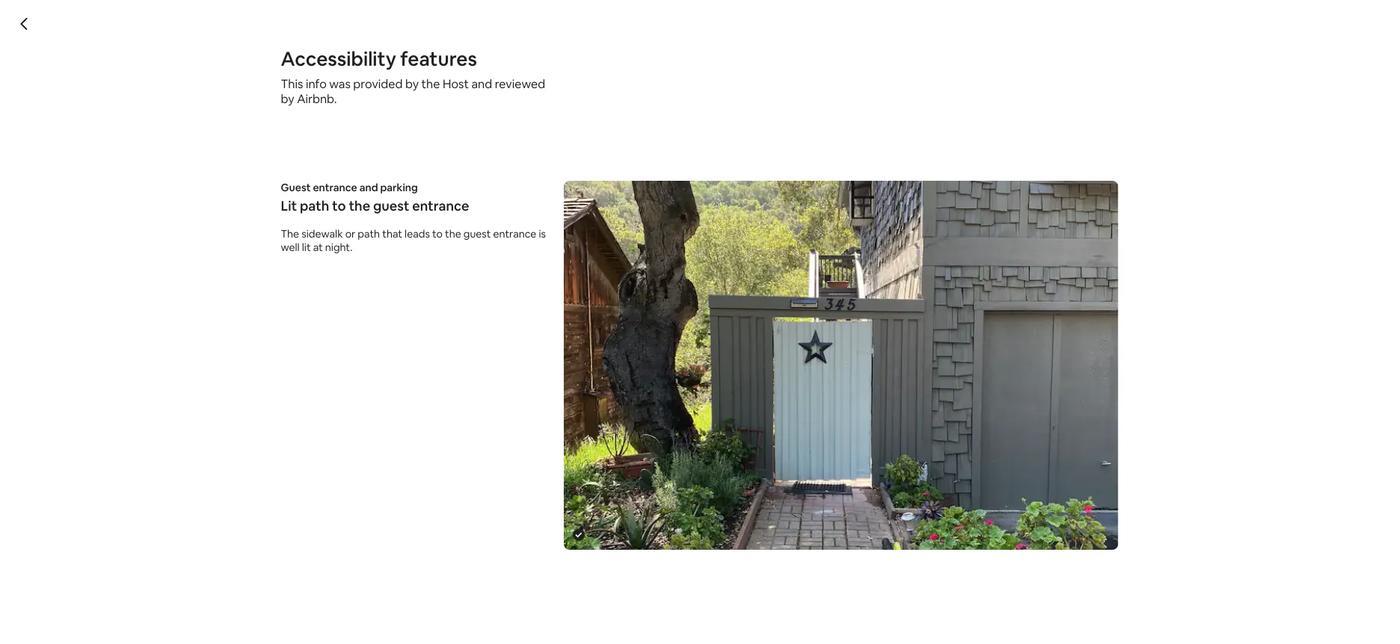 Task type: describe. For each thing, give the bounding box(es) containing it.
are
[[988, 491, 1006, 507]]

$204
[[852, 316, 881, 331]]

guest entrance and parking lit path to the guest entrance
[[281, 181, 469, 215]]

guest for leads
[[464, 227, 491, 241]]

guest
[[281, 181, 311, 194]]

airbnb service fee button
[[852, 370, 952, 385]]

taxes
[[924, 421, 954, 436]]

nights
[[901, 316, 935, 331]]

lit
[[281, 197, 297, 215]]

was
[[329, 76, 351, 91]]

well
[[281, 241, 300, 254]]

the right the "of"
[[1029, 506, 1047, 522]]

the for features
[[422, 76, 440, 91]]

sidewalk
[[302, 227, 343, 241]]

total
[[852, 421, 881, 436]]

lower price.
[[852, 491, 921, 507]]

dates
[[955, 491, 986, 507]]

$1,020
[[1058, 316, 1094, 331]]

1, wednesday, november 2023. past dates can't be selected. button
[[373, 586, 405, 617]]

days.
[[891, 521, 920, 537]]

your dates are $260 less than the avg. nightly rate of the last 60 days.
[[852, 491, 1047, 537]]

the for entrance
[[349, 197, 370, 215]]

2, thursday, november 2023, today. unavailable button
[[406, 586, 438, 617]]

accessibility for accessibility features this info was provided by the host and reviewed by airbnb.
[[281, 46, 396, 71]]

guest for path
[[373, 197, 410, 215]]

your
[[927, 491, 952, 507]]

lower
[[852, 491, 887, 507]]

less
[[852, 506, 873, 522]]

that
[[382, 227, 402, 241]]

path inside the sidewalk or path that leads to the guest entrance is well lit at night.
[[358, 227, 380, 241]]

$260
[[1009, 491, 1037, 507]]

you won't be charged yet
[[912, 285, 1034, 298]]

won't
[[932, 285, 959, 298]]

accessibility for accessibility features
[[275, 79, 373, 100]]

accessibility features
[[275, 79, 441, 100]]

$1,312
[[1060, 421, 1094, 436]]

charged
[[976, 285, 1016, 298]]

reserve button
[[852, 237, 1094, 273]]

1, friday, december 2023. available. there is a 2 night minimum stay requirement. select as check-in date. button
[[689, 586, 720, 617]]

december
[[594, 532, 654, 548]]

december 2023
[[594, 532, 684, 548]]

$130
[[1068, 343, 1094, 358]]

cleaning fee
[[852, 343, 922, 358]]

than
[[876, 506, 901, 522]]

reviewed
[[495, 76, 545, 91]]

lit
[[302, 241, 311, 254]]

features for accessibility features this info was provided by the host and reviewed by airbnb.
[[400, 46, 477, 71]]

$204 x 5 nights
[[852, 316, 935, 331]]

before
[[883, 421, 921, 436]]

1 horizontal spatial by
[[405, 76, 419, 91]]

$204 x 5 nights button
[[852, 316, 935, 331]]

path inside guest entrance and parking lit path to the guest entrance
[[300, 197, 329, 215]]



Task type: locate. For each thing, give the bounding box(es) containing it.
and inside guest entrance and parking lit path to the guest entrance
[[360, 181, 378, 194]]

lit path to the guest entrance, verified image image
[[275, 144, 514, 303], [275, 144, 514, 303], [564, 181, 1119, 551], [564, 181, 1119, 551]]

entrance inside the sidewalk or path that leads to the guest entrance is well lit at night.
[[493, 227, 537, 241]]

leads
[[405, 227, 430, 241]]

and
[[472, 76, 492, 91], [360, 181, 378, 194]]

2 horizontal spatial entrance
[[493, 227, 537, 241]]

fee up service
[[903, 343, 922, 358]]

0 horizontal spatial path
[[300, 197, 329, 215]]

accessibility inside region
[[275, 79, 373, 100]]

features inside accessibility features this info was provided by the host and reviewed by airbnb.
[[400, 46, 477, 71]]

features left the host
[[376, 79, 441, 100]]

and inside accessibility features this info was provided by the host and reviewed by airbnb.
[[472, 76, 492, 91]]

the up the or on the left top of the page
[[349, 197, 370, 215]]

the inside the sidewalk or path that leads to the guest entrance is well lit at night.
[[445, 227, 461, 241]]

or
[[345, 227, 356, 241]]

the
[[281, 227, 299, 241]]

service
[[892, 370, 932, 385]]

60
[[875, 521, 889, 537]]

avg.
[[925, 506, 947, 522]]

entrance up leads
[[412, 197, 469, 215]]

guest
[[373, 197, 410, 215], [464, 227, 491, 241]]

accessibility features dialog
[[0, 0, 1400, 618]]

1 vertical spatial guest
[[464, 227, 491, 241]]

the
[[422, 76, 440, 91], [349, 197, 370, 215], [445, 227, 461, 241], [903, 506, 922, 522], [1029, 506, 1047, 522]]

entrance for leads
[[493, 227, 537, 241]]

accessibility inside accessibility features this info was provided by the host and reviewed by airbnb.
[[281, 46, 396, 71]]

to for leads
[[432, 227, 443, 241]]

0 horizontal spatial entrance
[[313, 181, 357, 194]]

features
[[400, 46, 477, 71], [376, 79, 441, 100]]

calendar application
[[257, 516, 1266, 618]]

entrance
[[313, 181, 357, 194], [412, 197, 469, 215], [493, 227, 537, 241]]

fee
[[903, 343, 922, 358], [934, 370, 952, 385]]

nightly
[[950, 506, 987, 522]]

entrance left is
[[493, 227, 537, 241]]

the left avg.
[[903, 506, 922, 522]]

to inside the sidewalk or path that leads to the guest entrance is well lit at night.
[[432, 227, 443, 241]]

entrance for path
[[412, 197, 469, 215]]

to
[[332, 197, 346, 215], [432, 227, 443, 241]]

1 vertical spatial path
[[358, 227, 380, 241]]

to up the or on the left top of the page
[[332, 197, 346, 215]]

1 vertical spatial accessibility
[[275, 79, 373, 100]]

path right "lit"
[[300, 197, 329, 215]]

guest right leads
[[464, 227, 491, 241]]

0 vertical spatial features
[[400, 46, 477, 71]]

features inside region
[[376, 79, 441, 100]]

airbnb service fee
[[852, 370, 952, 385]]

2023
[[656, 532, 684, 548]]

3, friday, november 2023. unavailable button
[[439, 586, 471, 617]]

4, saturday, november 2023. unavailable button
[[472, 586, 503, 617]]

info
[[306, 76, 327, 91]]

to inside guest entrance and parking lit path to the guest entrance
[[332, 197, 346, 215]]

to for path
[[332, 197, 346, 215]]

1 horizontal spatial and
[[472, 76, 492, 91]]

1 horizontal spatial path
[[358, 227, 380, 241]]

1 vertical spatial entrance
[[412, 197, 469, 215]]

cleaning fee button
[[852, 343, 922, 358]]

0 horizontal spatial to
[[332, 197, 346, 215]]

of
[[1014, 506, 1026, 522]]

the for sidewalk
[[445, 227, 461, 241]]

yet
[[1019, 285, 1034, 298]]

5
[[892, 316, 899, 331]]

at
[[313, 241, 323, 254]]

the inside guest entrance and parking lit path to the guest entrance
[[349, 197, 370, 215]]

be
[[961, 285, 974, 298]]

you
[[912, 285, 930, 298]]

the left the host
[[422, 76, 440, 91]]

0 vertical spatial guest
[[373, 197, 410, 215]]

the right leads
[[445, 227, 461, 241]]

is
[[539, 227, 546, 241]]

and right the host
[[472, 76, 492, 91]]

the sidewalk or path that leads to the guest entrance is well lit at night.
[[281, 227, 546, 254]]

0 vertical spatial and
[[472, 76, 492, 91]]

0 horizontal spatial by
[[281, 91, 294, 106]]

path
[[300, 197, 329, 215], [358, 227, 380, 241]]

1 horizontal spatial fee
[[934, 370, 952, 385]]

reserve
[[951, 247, 996, 262]]

1 horizontal spatial entrance
[[412, 197, 469, 215]]

last
[[852, 521, 872, 537]]

1 vertical spatial features
[[376, 79, 441, 100]]

accessibility features region
[[269, 79, 770, 400]]

features for accessibility features
[[376, 79, 441, 100]]

2, saturday, december 2023. available. there is a 2 night minimum stay requirement. select as check-in date. button
[[722, 586, 753, 617]]

0 vertical spatial accessibility
[[281, 46, 396, 71]]

2 vertical spatial entrance
[[493, 227, 537, 241]]

this
[[281, 76, 303, 91]]

accessibility features this info was provided by the host and reviewed by airbnb.
[[281, 46, 545, 106]]

path right the or on the left top of the page
[[358, 227, 380, 241]]

parking
[[380, 181, 418, 194]]

by right provided
[[405, 76, 419, 91]]

rate
[[990, 506, 1012, 522]]

0 vertical spatial fee
[[903, 343, 922, 358]]

airbnb
[[852, 370, 890, 385]]

features up the host
[[400, 46, 477, 71]]

1 vertical spatial fee
[[934, 370, 952, 385]]

price.
[[890, 491, 921, 507]]

by
[[405, 76, 419, 91], [281, 91, 294, 106]]

0 vertical spatial path
[[300, 197, 329, 215]]

0 vertical spatial to
[[332, 197, 346, 215]]

0 horizontal spatial and
[[360, 181, 378, 194]]

cleaning
[[852, 343, 901, 358]]

airbnb.
[[297, 91, 337, 106]]

and left the parking
[[360, 181, 378, 194]]

$162
[[1068, 370, 1094, 385]]

1 horizontal spatial to
[[432, 227, 443, 241]]

0 horizontal spatial fee
[[903, 343, 922, 358]]

0 horizontal spatial guest
[[373, 197, 410, 215]]

provided
[[353, 76, 403, 91]]

1 vertical spatial to
[[432, 227, 443, 241]]

guest down the parking
[[373, 197, 410, 215]]

night.
[[325, 241, 353, 254]]

accessibility
[[281, 46, 396, 71], [275, 79, 373, 100]]

guest inside guest entrance and parking lit path to the guest entrance
[[373, 197, 410, 215]]

1 vertical spatial and
[[360, 181, 378, 194]]

total before taxes
[[852, 421, 954, 436]]

entrance right guest
[[313, 181, 357, 194]]

0 vertical spatial entrance
[[313, 181, 357, 194]]

by left airbnb. at the left top of the page
[[281, 91, 294, 106]]

the inside accessibility features this info was provided by the host and reviewed by airbnb.
[[422, 76, 440, 91]]

1 horizontal spatial guest
[[464, 227, 491, 241]]

x
[[883, 316, 889, 331]]

to right leads
[[432, 227, 443, 241]]

host
[[443, 76, 469, 91]]

guest inside the sidewalk or path that leads to the guest entrance is well lit at night.
[[464, 227, 491, 241]]

fee right service
[[934, 370, 952, 385]]



Task type: vqa. For each thing, say whether or not it's contained in the screenshot.
leftmost "responsive,"
no



